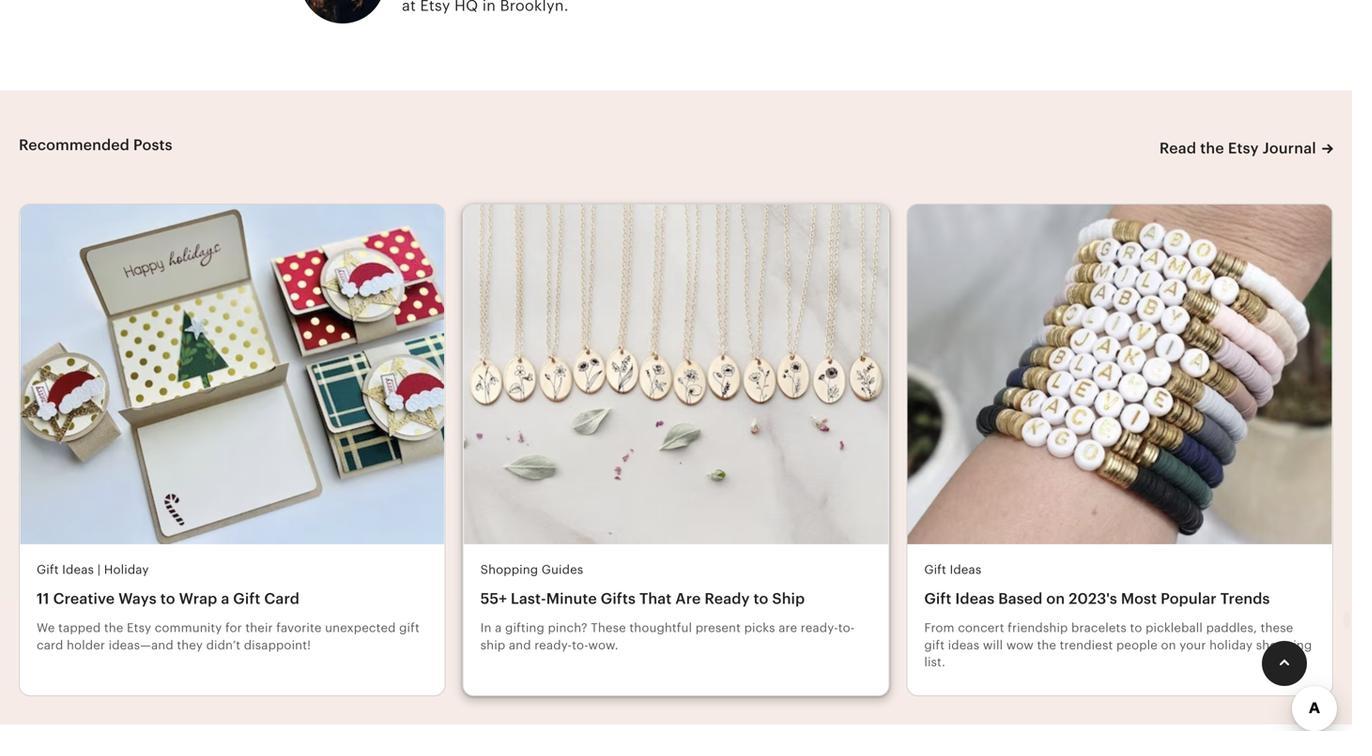 Task type: locate. For each thing, give the bounding box(es) containing it.
holiday
[[104, 563, 149, 577]]

0 vertical spatial ready-
[[801, 621, 838, 635]]

etsy left "journal"
[[1228, 140, 1259, 157]]

1 horizontal spatial gift ideas
[[924, 563, 982, 577]]

in
[[481, 621, 492, 635]]

etsy inside we tapped the etsy community for their favorite unexpected gift card holder ideas—and they didn't disappoint!
[[127, 621, 151, 635]]

ways
[[118, 591, 157, 608]]

0 horizontal spatial etsy
[[127, 621, 151, 635]]

1 horizontal spatial the
[[1037, 638, 1057, 653]]

ship
[[772, 591, 805, 608]]

a
[[221, 591, 229, 608], [495, 621, 502, 635]]

recommended posts link
[[19, 137, 172, 154]]

wow
[[1007, 638, 1034, 653]]

1 vertical spatial the
[[104, 621, 123, 635]]

these
[[1261, 621, 1294, 635]]

a right wrap
[[221, 591, 229, 608]]

gift ideas based on 2023's most popular trends
[[924, 591, 1270, 608]]

to-
[[838, 621, 855, 635], [572, 638, 588, 653]]

etsy up ideas—and
[[127, 621, 151, 635]]

1 vertical spatial gift
[[924, 638, 945, 653]]

1 vertical spatial ready-
[[535, 638, 572, 653]]

the down friendship
[[1037, 638, 1057, 653]]

on inside from concert friendship bracelets to pickleball paddles, these gift ideas will wow the trendiest people on your holiday shopping list.
[[1161, 638, 1176, 653]]

disappoint!
[[244, 638, 311, 653]]

ideas
[[62, 563, 94, 577], [950, 563, 982, 577], [955, 591, 995, 608]]

1 vertical spatial on
[[1161, 638, 1176, 653]]

on
[[1047, 591, 1065, 608], [1161, 638, 1176, 653]]

11 creative ways to wrap a gift card
[[37, 591, 300, 608]]

on down pickleball
[[1161, 638, 1176, 653]]

gift inside 'link'
[[924, 591, 952, 608]]

present
[[696, 621, 741, 635]]

0 vertical spatial the
[[1201, 140, 1225, 157]]

community
[[155, 621, 222, 635]]

trendiest
[[1060, 638, 1113, 653]]

gift ideas
[[37, 563, 94, 577], [924, 563, 982, 577]]

2 horizontal spatial the
[[1201, 140, 1225, 157]]

gift ideas up from
[[924, 563, 982, 577]]

thoughtful
[[630, 621, 692, 635]]

to- down pinch?
[[572, 638, 588, 653]]

gift right unexpected
[[399, 621, 420, 635]]

ready- down pinch?
[[535, 638, 572, 653]]

to up people
[[1130, 621, 1143, 635]]

2 horizontal spatial to
[[1130, 621, 1143, 635]]

read the etsy journal link
[[1160, 136, 1334, 161]]

last-
[[511, 591, 546, 608]]

gift ideas up 'creative'
[[37, 563, 94, 577]]

0 vertical spatial a
[[221, 591, 229, 608]]

1 horizontal spatial to
[[754, 591, 769, 608]]

0 horizontal spatial the
[[104, 621, 123, 635]]

0 vertical spatial to-
[[838, 621, 855, 635]]

0 horizontal spatial gift ideas
[[37, 563, 94, 577]]

0 horizontal spatial gift
[[399, 621, 420, 635]]

0 horizontal spatial a
[[221, 591, 229, 608]]

pinch?
[[548, 621, 588, 635]]

to
[[160, 591, 175, 608], [754, 591, 769, 608], [1130, 621, 1143, 635]]

gift ideas based on 2023's most popular trends link
[[924, 590, 1316, 609]]

gift
[[399, 621, 420, 635], [924, 638, 945, 653]]

gift inside from concert friendship bracelets to pickleball paddles, these gift ideas will wow the trendiest people on your holiday shopping list.
[[924, 638, 945, 653]]

0 vertical spatial etsy
[[1228, 140, 1259, 157]]

1 horizontal spatial etsy
[[1228, 140, 1259, 157]]

1 horizontal spatial on
[[1161, 638, 1176, 653]]

0 vertical spatial on
[[1047, 591, 1065, 608]]

will
[[983, 638, 1003, 653]]

posts
[[133, 137, 172, 154]]

a right in
[[495, 621, 502, 635]]

holder
[[67, 638, 105, 653]]

1 vertical spatial etsy
[[127, 621, 151, 635]]

ready- right are at the bottom
[[801, 621, 838, 635]]

0 vertical spatial gift
[[399, 621, 420, 635]]

in a gifting pinch? these thoughtful present picks are ready-to- ship and ready-to-wow.
[[481, 621, 855, 653]]

2 vertical spatial the
[[1037, 638, 1057, 653]]

gift
[[37, 563, 59, 577], [924, 563, 947, 577], [233, 591, 261, 608], [924, 591, 952, 608]]

2023's
[[1069, 591, 1117, 608]]

the inside we tapped the etsy community for their favorite unexpected gift card holder ideas—and they didn't disappoint!
[[104, 621, 123, 635]]

55+ last-minute gifts that are ready to ship link
[[481, 590, 872, 609]]

1 horizontal spatial gift
[[924, 638, 945, 653]]

read
[[1160, 140, 1197, 157]]

are
[[676, 591, 701, 608]]

are
[[779, 621, 798, 635]]

0 horizontal spatial to-
[[572, 638, 588, 653]]

tapped
[[58, 621, 101, 635]]

the
[[1201, 140, 1225, 157], [104, 621, 123, 635], [1037, 638, 1057, 653]]

gift up 'list.'
[[924, 638, 945, 653]]

card
[[37, 638, 63, 653]]

to right ways
[[160, 591, 175, 608]]

the up ideas—and
[[104, 621, 123, 635]]

we tapped the etsy community for their favorite unexpected gift card holder ideas—and they didn't disappoint!
[[37, 621, 420, 653]]

1 vertical spatial a
[[495, 621, 502, 635]]

shopping
[[1256, 638, 1312, 653]]

from
[[924, 621, 955, 635]]

read the etsy journal
[[1160, 140, 1317, 157]]

these
[[591, 621, 626, 635]]

ready-
[[801, 621, 838, 635], [535, 638, 572, 653]]

unexpected
[[325, 621, 396, 635]]

on up friendship
[[1047, 591, 1065, 608]]

guides
[[542, 563, 584, 577]]

to left ship
[[754, 591, 769, 608]]

to- right are at the bottom
[[838, 621, 855, 635]]

most
[[1121, 591, 1157, 608]]

wow.
[[588, 638, 619, 653]]

0 horizontal spatial on
[[1047, 591, 1065, 608]]

and
[[509, 638, 531, 653]]

etsy
[[1228, 140, 1259, 157], [127, 621, 151, 635]]

a inside 11 creative ways to wrap a gift card link
[[221, 591, 229, 608]]

1 horizontal spatial a
[[495, 621, 502, 635]]

on inside 'link'
[[1047, 591, 1065, 608]]

bracelets
[[1072, 621, 1127, 635]]

the right "read"
[[1201, 140, 1225, 157]]



Task type: describe. For each thing, give the bounding box(es) containing it.
didn't
[[206, 638, 241, 653]]

1 gift ideas from the left
[[37, 563, 94, 577]]

popular
[[1161, 591, 1217, 608]]

people
[[1117, 638, 1158, 653]]

1 horizontal spatial ready-
[[801, 621, 838, 635]]

gift inside we tapped the etsy community for their favorite unexpected gift card holder ideas—and they didn't disappoint!
[[399, 621, 420, 635]]

friendship
[[1008, 621, 1068, 635]]

recommended posts
[[19, 137, 172, 154]]

ideas
[[948, 638, 980, 653]]

pickleball
[[1146, 621, 1203, 635]]

2 gift ideas from the left
[[924, 563, 982, 577]]

ideas inside 'link'
[[955, 591, 995, 608]]

concert
[[958, 621, 1005, 635]]

1 vertical spatial to-
[[572, 638, 588, 653]]

journal
[[1263, 140, 1317, 157]]

they
[[177, 638, 203, 653]]

from concert friendship bracelets to pickleball paddles, these gift ideas will wow the trendiest people on your holiday shopping list.
[[924, 621, 1312, 670]]

55+ last-minute gifts that are ready to ship
[[481, 591, 805, 608]]

holiday
[[1210, 638, 1253, 653]]

for
[[225, 621, 242, 635]]

that
[[640, 591, 672, 608]]

11 creative ways to wrap a gift card link
[[37, 590, 428, 609]]

based
[[999, 591, 1043, 608]]

ideas—and
[[109, 638, 174, 653]]

card
[[264, 591, 300, 608]]

0 horizontal spatial to
[[160, 591, 175, 608]]

shopping guides
[[481, 563, 584, 577]]

wrap
[[179, 591, 217, 608]]

favorite
[[276, 621, 322, 635]]

a inside in a gifting pinch? these thoughtful present picks are ready-to- ship and ready-to-wow.
[[495, 621, 502, 635]]

minute
[[546, 591, 597, 608]]

11
[[37, 591, 49, 608]]

gifting
[[505, 621, 545, 635]]

recommended
[[19, 137, 130, 154]]

creative
[[53, 591, 115, 608]]

their
[[245, 621, 273, 635]]

paddles,
[[1206, 621, 1258, 635]]

list.
[[924, 656, 946, 670]]

trends
[[1221, 591, 1270, 608]]

we
[[37, 621, 55, 635]]

ready
[[705, 591, 750, 608]]

shopping
[[481, 563, 538, 577]]

55+
[[481, 591, 507, 608]]

gifts
[[601, 591, 636, 608]]

your
[[1180, 638, 1206, 653]]

the inside from concert friendship bracelets to pickleball paddles, these gift ideas will wow the trendiest people on your holiday shopping list.
[[1037, 638, 1057, 653]]

1 horizontal spatial to-
[[838, 621, 855, 635]]

ship
[[481, 638, 506, 653]]

to inside from concert friendship bracelets to pickleball paddles, these gift ideas will wow the trendiest people on your holiday shopping list.
[[1130, 621, 1143, 635]]

picks
[[744, 621, 775, 635]]

0 horizontal spatial ready-
[[535, 638, 572, 653]]



Task type: vqa. For each thing, say whether or not it's contained in the screenshot.
Circle related to Circle 16" x 16" | 40cm x 40 cm
no



